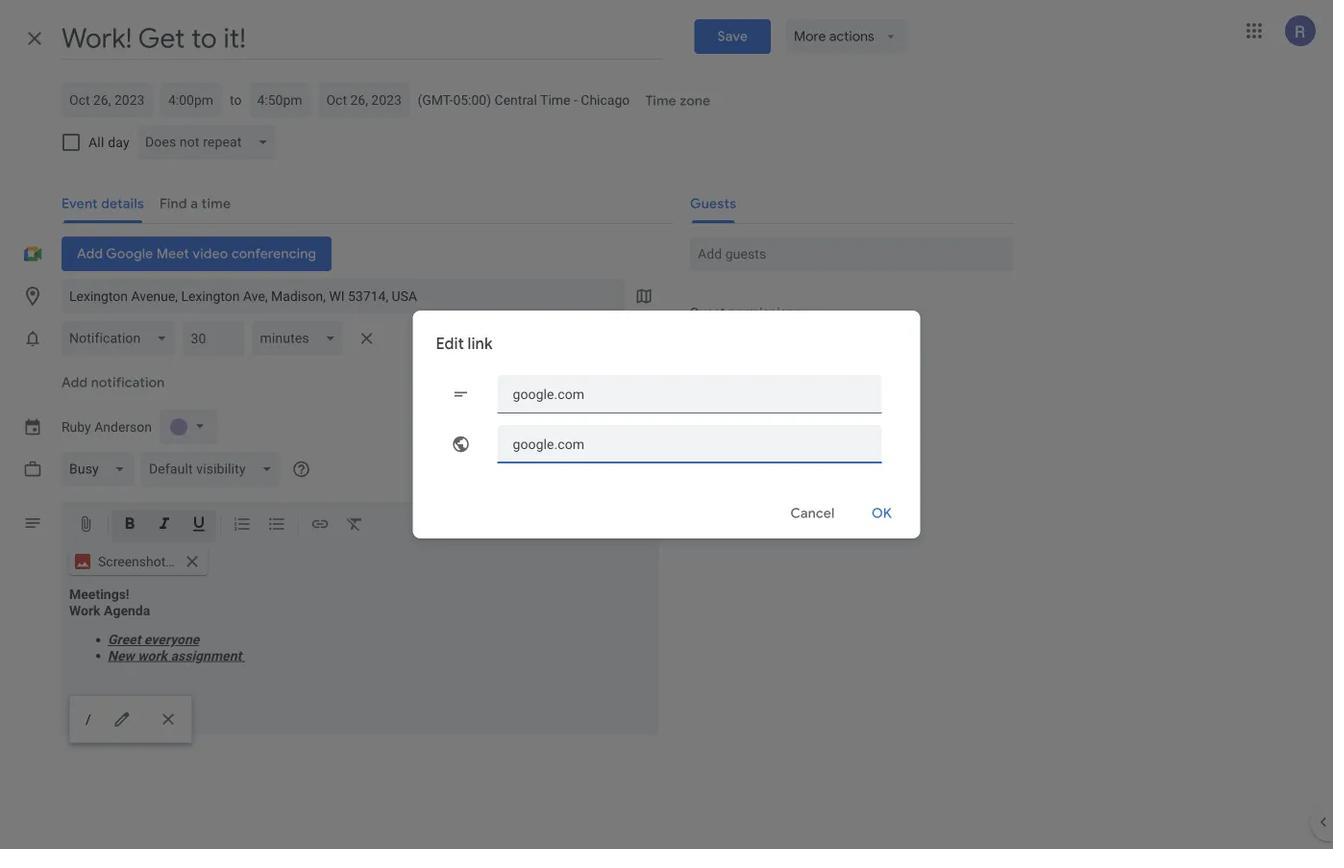 Task type: locate. For each thing, give the bounding box(es) containing it.
add
[[62, 374, 88, 391]]

edit
[[436, 334, 464, 354]]

ok button
[[851, 490, 913, 537]]

time
[[540, 92, 571, 108], [646, 92, 677, 110]]

add notification button
[[54, 365, 172, 400]]

ruby anderson
[[62, 419, 152, 435]]

Minutes in advance for notification number field
[[191, 321, 237, 356]]

guest
[[690, 304, 725, 320]]

remove formatting image
[[345, 514, 364, 537]]

time left zone
[[646, 92, 677, 110]]

assignment
[[171, 648, 242, 663]]

/
[[86, 711, 91, 727]]

notification
[[91, 374, 165, 391]]

save button
[[695, 19, 771, 54]]

invite
[[724, 362, 756, 378]]

italic image
[[155, 514, 174, 537]]

others
[[760, 362, 798, 378]]

permissions
[[729, 304, 802, 320]]

to
[[230, 92, 242, 108]]

-
[[574, 92, 578, 108]]

time left -
[[540, 92, 571, 108]]

1 horizontal spatial time
[[646, 92, 677, 110]]

time inside button
[[646, 92, 677, 110]]

anderson
[[94, 419, 152, 435]]

underline image
[[189, 514, 209, 537]]

meetings! work agenda
[[69, 587, 150, 618]]

time zone button
[[638, 84, 718, 118]]

formatting options toolbar
[[62, 502, 659, 549]]

meetings!
[[69, 587, 130, 602]]

save
[[718, 28, 748, 45]]

cancel button
[[782, 490, 844, 537]]

group
[[675, 298, 1013, 413]]

link
[[468, 334, 493, 354]]

chicago
[[581, 92, 630, 108]]

central
[[495, 92, 537, 108]]

Description text field
[[62, 587, 659, 731]]

clear button
[[149, 700, 187, 738]]

work
[[138, 648, 167, 663]]



Task type: vqa. For each thing, say whether or not it's contained in the screenshot.
zone
yes



Task type: describe. For each thing, give the bounding box(es) containing it.
(gmt-05:00) central time - chicago
[[418, 92, 630, 108]]

day
[[108, 134, 130, 150]]

greet
[[108, 632, 141, 648]]

everyone
[[144, 632, 199, 648]]

05:00)
[[453, 92, 491, 108]]

30 minutes before element
[[62, 317, 382, 360]]

agenda
[[104, 602, 150, 618]]

clear
[[158, 710, 178, 729]]

work
[[69, 602, 101, 618]]

insert link image
[[311, 514, 330, 537]]

all
[[88, 134, 104, 150]]

edit link dialog
[[413, 311, 921, 538]]

all day
[[88, 134, 130, 150]]

edit
[[112, 710, 132, 729]]

bulleted list image
[[267, 514, 287, 537]]

new
[[108, 648, 134, 663]]

Link to url address text field
[[513, 425, 867, 463]]

edit link
[[436, 334, 493, 354]]

cancel
[[791, 505, 835, 522]]

add notification
[[62, 374, 165, 391]]

greet everyone new work assignment
[[108, 632, 245, 663]]

numbered list image
[[233, 514, 252, 537]]

bold image
[[120, 514, 139, 537]]

Title text field
[[62, 17, 664, 60]]

zone
[[680, 92, 711, 110]]

(gmt-
[[418, 92, 453, 108]]

0 horizontal spatial time
[[540, 92, 571, 108]]

time zone
[[646, 92, 711, 110]]

edit button
[[103, 700, 141, 738]]

ruby
[[62, 419, 91, 435]]

group containing guest permissions
[[675, 298, 1013, 413]]

Text to display text field
[[513, 375, 867, 413]]

ok
[[872, 505, 892, 522]]

invite others
[[724, 362, 798, 378]]

guest permissions
[[690, 304, 802, 320]]



